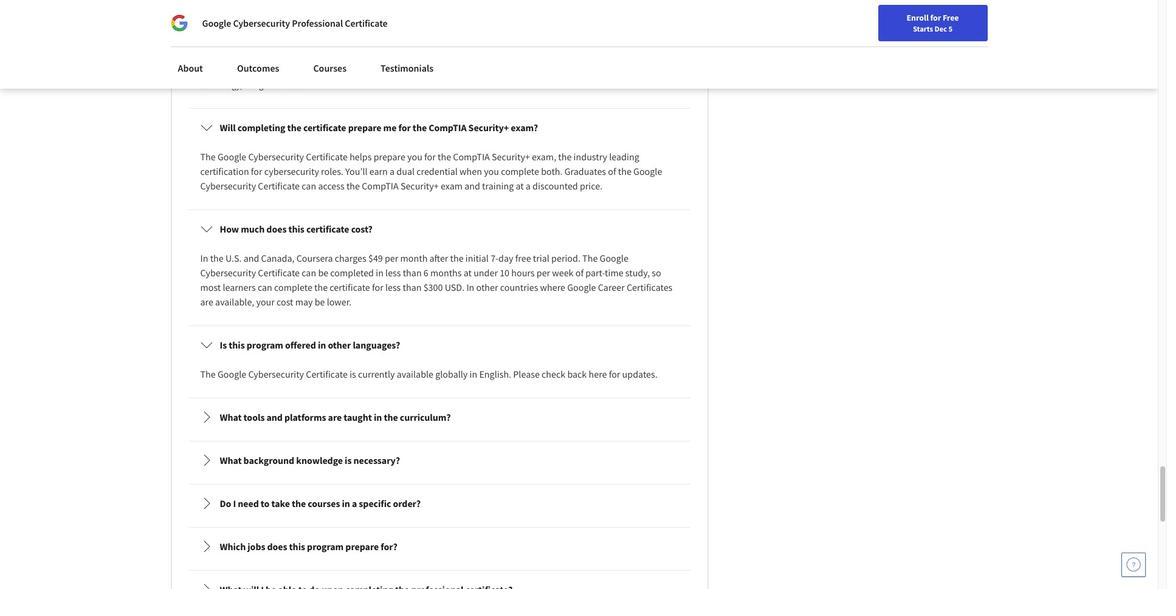 Task type: locate. For each thing, give the bounding box(es) containing it.
career
[[598, 282, 625, 294]]

complete inside "in the u.s. and canada, coursera charges $49 per month after the initial 7-day free trial period. the google cybersecurity certificate can be completed in less than 6 months at under 10 hours per week of part-time study, so most learners can complete the certificate for less than $300 usd. in other countries where google career certificates are available, your cost may be lower."
[[274, 282, 313, 294]]

completed
[[330, 267, 374, 279]]

0 vertical spatial be
[[318, 267, 329, 279]]

0 horizontal spatial hire
[[280, 68, 294, 79]]

taught
[[344, 412, 372, 424]]

0 horizontal spatial are
[[200, 296, 213, 308]]

1 horizontal spatial you
[[484, 166, 499, 178]]

in
[[376, 267, 384, 279], [318, 340, 326, 352], [470, 369, 478, 381], [374, 412, 382, 424], [342, 498, 350, 510]]

0 horizontal spatial per
[[385, 253, 399, 265]]

of left 'part-' in the top right of the page
[[576, 267, 584, 279]]

are inside dropdown button
[[328, 412, 342, 424]]

certificate
[[345, 17, 388, 29], [306, 151, 348, 163], [258, 180, 300, 192], [258, 267, 300, 279], [306, 369, 348, 381]]

companies
[[275, 40, 321, 52]]

what for what background knowledge is necessary?
[[220, 455, 242, 467]]

2 than from the top
[[403, 282, 422, 294]]

1 vertical spatial are
[[328, 412, 342, 424]]

this
[[289, 223, 305, 236], [229, 340, 245, 352], [289, 541, 305, 554]]

google
[[202, 17, 231, 29], [218, 151, 246, 163], [634, 166, 663, 178], [600, 253, 629, 265], [568, 282, 596, 294], [218, 369, 246, 381]]

commerce,
[[540, 68, 580, 79]]

0 vertical spatial this
[[289, 223, 305, 236]]

certificate up how much does this certificate cost?
[[258, 180, 300, 192]]

and down when
[[465, 180, 480, 192]]

prepare
[[348, 122, 382, 134], [374, 151, 406, 163], [346, 541, 379, 554]]

1 vertical spatial is
[[345, 455, 352, 467]]

in right "usd."
[[467, 282, 475, 294]]

and inside "in the u.s. and canada, coursera charges $49 per month after the initial 7-day free trial period. the google cybersecurity certificate can be completed in less than 6 months at under 10 hours per week of part-time study, so most learners can complete the certificate for less than $300 usd. in other countries where google career certificates are available, your cost may be lower."
[[244, 253, 259, 265]]

$49
[[369, 253, 383, 265]]

you up dual
[[408, 151, 423, 163]]

of
[[264, 40, 273, 52], [242, 68, 249, 79], [451, 68, 458, 79], [608, 166, 616, 178], [576, 267, 584, 279]]

2 vertical spatial security+
[[401, 180, 439, 192]]

does
[[267, 223, 287, 236], [267, 541, 287, 554]]

the right taught
[[384, 412, 398, 424]]

english button
[[903, 0, 977, 40]]

certificate inside "in the u.s. and canada, coursera charges $49 per month after the initial 7-day free trial period. the google cybersecurity certificate can be completed in less than 6 months at under 10 hours per week of part-time study, so most learners can complete the certificate for less than $300 usd. in other countries where google career certificates are available, your cost may be lower."
[[258, 267, 300, 279]]

1 vertical spatial the
[[583, 253, 598, 265]]

0 vertical spatial program
[[247, 340, 283, 352]]

you
[[408, 151, 423, 163], [484, 166, 499, 178]]

0 horizontal spatial complete
[[274, 282, 313, 294]]

1 vertical spatial what
[[220, 412, 242, 424]]

for right me
[[399, 122, 411, 134]]

0 vertical spatial hire
[[322, 40, 339, 52]]

1 vertical spatial complete
[[274, 282, 313, 294]]

comptia inside dropdown button
[[429, 122, 467, 134]]

0 vertical spatial complete
[[501, 166, 539, 178]]

0 vertical spatial are
[[200, 296, 213, 308]]

prepare for for?
[[346, 541, 379, 554]]

in left u.s.
[[200, 253, 208, 265]]

security+
[[469, 122, 509, 134], [492, 151, 530, 163], [401, 180, 439, 192]]

starts
[[914, 24, 934, 33]]

security+ up training
[[492, 151, 530, 163]]

certificate inside "in the u.s. and canada, coursera charges $49 per month after the initial 7-day free trial period. the google cybersecurity certificate can be completed in less than 6 months at under 10 hours per week of part-time study, so most learners can complete the certificate for less than $300 usd. in other countries where google career certificates are available, your cost may be lower."
[[330, 282, 370, 294]]

0 vertical spatial is
[[350, 369, 356, 381]]

all
[[251, 68, 260, 79]]

2 vertical spatial prepare
[[346, 541, 379, 554]]

1 vertical spatial cybersecurity
[[295, 68, 343, 79]]

at right training
[[516, 180, 524, 192]]

certificate down completed in the top of the page
[[330, 282, 370, 294]]

other inside "dropdown button"
[[328, 340, 351, 352]]

usd.
[[445, 282, 465, 294]]

certificate for the google cybersecurity certificate helps prepare you for the comptia security+ exam, the industry leading certification for cybersecurity roles. you'll earn a dual credential when you complete both. graduates of the google cybersecurity certificate can access the comptia security+ exam and training at a discounted price.
[[306, 151, 348, 163]]

do i need to take the courses in a specific order?
[[220, 498, 421, 510]]

1 vertical spatial certificate
[[307, 223, 349, 236]]

does right much on the top of the page
[[267, 223, 287, 236]]

of right "variety"
[[451, 68, 458, 79]]

lower.
[[327, 296, 352, 308]]

google down is
[[218, 369, 246, 381]]

0 vertical spatial what
[[220, 40, 242, 52]]

in right offered
[[318, 340, 326, 352]]

google up time
[[600, 253, 629, 265]]

prepare for you
[[374, 151, 406, 163]]

for up the dec
[[931, 12, 942, 23]]

1 what from the top
[[220, 40, 242, 52]]

technology,
[[200, 80, 242, 91]]

other left "languages?"
[[328, 340, 351, 352]]

government.
[[259, 80, 305, 91]]

which jobs does this program prepare for? button
[[191, 530, 689, 565]]

and inside dropdown button
[[267, 412, 283, 424]]

does inside dropdown button
[[267, 223, 287, 236]]

cybersecurity inside "in the u.s. and canada, coursera charges $49 per month after the initial 7-day free trial period. the google cybersecurity certificate can be completed in less than 6 months at under 10 hours per week of part-time study, so most learners can complete the certificate for less than $300 usd. in other countries where google career certificates are available, your cost may be lower."
[[200, 267, 256, 279]]

cybersecurity left the roles.
[[264, 166, 319, 178]]

1 vertical spatial other
[[328, 340, 351, 352]]

certificate down is this program offered in other languages?
[[306, 369, 348, 381]]

can inside the google cybersecurity certificate helps prepare you for the comptia security+ exam, the industry leading certification for cybersecurity roles. you'll earn a dual credential when you complete both. graduates of the google cybersecurity certificate can access the comptia security+ exam and training at a discounted price.
[[302, 180, 316, 192]]

comptia up credential
[[429, 122, 467, 134]]

other inside "in the u.s. and canada, coursera charges $49 per month after the initial 7-day free trial period. the google cybersecurity certificate can be completed in less than 6 months at under 10 hours per week of part-time study, so most learners can complete the certificate for less than $300 usd. in other countries where google career certificates are available, your cost may be lower."
[[477, 282, 498, 294]]

be down coursera
[[318, 267, 329, 279]]

in inside "in the u.s. and canada, coursera charges $49 per month after the initial 7-day free trial period. the google cybersecurity certificate can be completed in less than 6 months at under 10 hours per week of part-time study, so most learners can complete the certificate for less than $300 usd. in other countries where google career certificates are available, your cost may be lower."
[[376, 267, 384, 279]]

testimonials
[[381, 62, 434, 74]]

0 horizontal spatial at
[[464, 267, 472, 279]]

than left $300
[[403, 282, 422, 294]]

1 vertical spatial than
[[403, 282, 422, 294]]

certificate up what kind of companies hire cybersecurity professionals? on the left
[[345, 17, 388, 29]]

0 vertical spatial certificate
[[303, 122, 346, 134]]

what left tools
[[220, 412, 242, 424]]

complete
[[501, 166, 539, 178], [274, 282, 313, 294]]

of inside "in the u.s. and canada, coursera charges $49 per month after the initial 7-day free trial period. the google cybersecurity certificate can be completed in less than 6 months at under 10 hours per week of part-time study, so most learners can complete the certificate for less than $300 usd. in other countries where google career certificates are available, your cost may be lower."
[[576, 267, 584, 279]]

for down $49
[[372, 282, 384, 294]]

0 vertical spatial than
[[403, 267, 422, 279]]

certificate for the google cybersecurity certificate is currently available globally in english. please check back here for updates.
[[306, 369, 348, 381]]

what background knowledge is necessary? button
[[191, 444, 689, 478]]

what left the background
[[220, 455, 242, 467]]

0 horizontal spatial you
[[408, 151, 423, 163]]

1 horizontal spatial other
[[477, 282, 498, 294]]

of down leading
[[608, 166, 616, 178]]

cybersecurity up kind
[[233, 17, 290, 29]]

0 vertical spatial prepare
[[348, 122, 382, 134]]

certificate inside dropdown button
[[307, 223, 349, 236]]

comptia up when
[[453, 151, 490, 163]]

0 vertical spatial does
[[267, 223, 287, 236]]

certificate up coursera
[[307, 223, 349, 236]]

countries
[[500, 282, 539, 294]]

google down 'part-' in the top right of the page
[[568, 282, 596, 294]]

1 horizontal spatial are
[[328, 412, 342, 424]]

outcomes
[[237, 62, 279, 74]]

this up coursera
[[289, 223, 305, 236]]

1 vertical spatial does
[[267, 541, 287, 554]]

for right certification
[[251, 166, 263, 178]]

curriculum?
[[400, 412, 451, 424]]

this right is
[[229, 340, 245, 352]]

what for what kind of companies hire cybersecurity professionals?
[[220, 40, 242, 52]]

program inside "dropdown button"
[[247, 340, 283, 352]]

professionals?
[[401, 40, 462, 52]]

in left english.
[[470, 369, 478, 381]]

a
[[419, 68, 423, 79], [390, 166, 395, 178], [526, 180, 531, 192], [352, 498, 357, 510]]

months
[[431, 267, 462, 279]]

certificate up the roles.
[[306, 151, 348, 163]]

and right tools
[[267, 412, 283, 424]]

are left taught
[[328, 412, 342, 424]]

are down "most"
[[200, 296, 213, 308]]

0 vertical spatial cybersecurity
[[341, 40, 399, 52]]

certificate down the canada,
[[258, 267, 300, 279]]

security+ left exam?
[[469, 122, 509, 134]]

background
[[244, 455, 294, 467]]

including
[[498, 68, 532, 79]]

certificate inside dropdown button
[[303, 122, 346, 134]]

0 horizontal spatial program
[[247, 340, 283, 352]]

is left currently
[[350, 369, 356, 381]]

what tools and platforms are taught in the curriculum? button
[[191, 401, 689, 435]]

0 vertical spatial can
[[302, 180, 316, 192]]

per right $49
[[385, 253, 399, 265]]

per down trial
[[537, 267, 551, 279]]

and right u.s.
[[244, 253, 259, 265]]

cybersecurity
[[341, 40, 399, 52], [295, 68, 343, 79], [264, 166, 319, 178]]

2 vertical spatial this
[[289, 541, 305, 554]]

a inside dropdown button
[[352, 498, 357, 510]]

dual
[[397, 166, 415, 178]]

security+ down dual
[[401, 180, 439, 192]]

this inside how much does this certificate cost? dropdown button
[[289, 223, 305, 236]]

english
[[925, 14, 955, 26]]

prepare inside dropdown button
[[346, 541, 379, 554]]

1 horizontal spatial complete
[[501, 166, 539, 178]]

be
[[318, 267, 329, 279], [315, 296, 325, 308]]

does inside dropdown button
[[267, 541, 287, 554]]

under
[[474, 267, 498, 279]]

for inside dropdown button
[[399, 122, 411, 134]]

sizes
[[261, 68, 278, 79]]

can up your
[[258, 282, 272, 294]]

1 horizontal spatial hire
[[322, 40, 339, 52]]

than
[[403, 267, 422, 279], [403, 282, 422, 294]]

3 what from the top
[[220, 455, 242, 467]]

and down all
[[244, 80, 258, 91]]

this right jobs
[[289, 541, 305, 554]]

0 vertical spatial in
[[200, 253, 208, 265]]

for inside enroll for free starts dec 5
[[931, 12, 942, 23]]

is left the necessary?
[[345, 455, 352, 467]]

hire inside the "companies of all sizes hire cybersecurity professionals across a variety of industries, including e-commerce, finance, healthcare, technology, and government."
[[280, 68, 294, 79]]

for right here at the bottom of page
[[609, 369, 621, 381]]

a left discounted
[[526, 180, 531, 192]]

for?
[[381, 541, 398, 554]]

free
[[516, 253, 531, 265]]

what background knowledge is necessary?
[[220, 455, 400, 467]]

prepare left for?
[[346, 541, 379, 554]]

prepare inside the google cybersecurity certificate helps prepare you for the comptia security+ exam, the industry leading certification for cybersecurity roles. you'll earn a dual credential when you complete both. graduates of the google cybersecurity certificate can access the comptia security+ exam and training at a discounted price.
[[374, 151, 406, 163]]

can left access
[[302, 180, 316, 192]]

cybersecurity down certification
[[200, 180, 256, 192]]

a right across
[[419, 68, 423, 79]]

prepare inside dropdown button
[[348, 122, 382, 134]]

0 vertical spatial the
[[200, 151, 216, 163]]

2 vertical spatial certificate
[[330, 282, 370, 294]]

be right may
[[315, 296, 325, 308]]

here
[[589, 369, 607, 381]]

1 vertical spatial at
[[464, 267, 472, 279]]

hire for companies
[[322, 40, 339, 52]]

are inside "in the u.s. and canada, coursera charges $49 per month after the initial 7-day free trial period. the google cybersecurity certificate can be completed in less than 6 months at under 10 hours per week of part-time study, so most learners can complete the certificate for less than $300 usd. in other countries where google career certificates are available, your cost may be lower."
[[200, 296, 213, 308]]

cybersecurity down u.s.
[[200, 267, 256, 279]]

the inside the google cybersecurity certificate helps prepare you for the comptia security+ exam, the industry leading certification for cybersecurity roles. you'll earn a dual credential when you complete both. graduates of the google cybersecurity certificate can access the comptia security+ exam and training at a discounted price.
[[200, 151, 216, 163]]

about link
[[171, 55, 210, 82]]

enroll for free starts dec 5
[[907, 12, 959, 33]]

the for updates.
[[200, 369, 216, 381]]

the right 'after'
[[450, 253, 464, 265]]

do
[[220, 498, 231, 510]]

shopping cart: 1 item image
[[874, 9, 897, 29]]

cybersecurity up professionals on the top of the page
[[341, 40, 399, 52]]

google up certification
[[218, 151, 246, 163]]

$300
[[424, 282, 443, 294]]

1 vertical spatial this
[[229, 340, 245, 352]]

cybersecurity inside the "companies of all sizes hire cybersecurity professionals across a variety of industries, including e-commerce, finance, healthcare, technology, and government."
[[295, 68, 343, 79]]

0 horizontal spatial other
[[328, 340, 351, 352]]

cybersecurity for professionals?
[[341, 40, 399, 52]]

specific
[[359, 498, 391, 510]]

1 horizontal spatial program
[[307, 541, 344, 554]]

what left kind
[[220, 40, 242, 52]]

certificate up the roles.
[[303, 122, 346, 134]]

program down courses
[[307, 541, 344, 554]]

2 vertical spatial cybersecurity
[[264, 166, 319, 178]]

the
[[287, 122, 302, 134], [413, 122, 427, 134], [438, 151, 451, 163], [559, 151, 572, 163], [618, 166, 632, 178], [347, 180, 360, 192], [210, 253, 224, 265], [450, 253, 464, 265], [314, 282, 328, 294], [384, 412, 398, 424], [292, 498, 306, 510]]

a left the specific
[[352, 498, 357, 510]]

need
[[238, 498, 259, 510]]

program left offered
[[247, 340, 283, 352]]

None search field
[[173, 8, 465, 32]]

1 vertical spatial per
[[537, 267, 551, 279]]

google right the google icon
[[202, 17, 231, 29]]

access
[[318, 180, 345, 192]]

what inside "what tools and platforms are taught in the curriculum?" dropdown button
[[220, 412, 242, 424]]

1 vertical spatial program
[[307, 541, 344, 554]]

in inside "dropdown button"
[[318, 340, 326, 352]]

0 vertical spatial at
[[516, 180, 524, 192]]

0 vertical spatial comptia
[[429, 122, 467, 134]]

hire inside dropdown button
[[322, 40, 339, 52]]

google down leading
[[634, 166, 663, 178]]

can
[[302, 180, 316, 192], [302, 267, 316, 279], [258, 282, 272, 294]]

2 vertical spatial the
[[200, 369, 216, 381]]

period.
[[552, 253, 581, 265]]

complete inside the google cybersecurity certificate helps prepare you for the comptia security+ exam, the industry leading certification for cybersecurity roles. you'll earn a dual credential when you complete both. graduates of the google cybersecurity certificate can access the comptia security+ exam and training at a discounted price.
[[501, 166, 539, 178]]

hire up the government.
[[280, 68, 294, 79]]

which
[[220, 541, 246, 554]]

1 vertical spatial be
[[315, 296, 325, 308]]

1 vertical spatial hire
[[280, 68, 294, 79]]

do i need to take the courses in a specific order? button
[[191, 487, 689, 521]]

graduates
[[565, 166, 606, 178]]

training
[[482, 180, 514, 192]]

1 vertical spatial prepare
[[374, 151, 406, 163]]

cybersecurity down what kind of companies hire cybersecurity professionals? on the left
[[295, 68, 343, 79]]

hire
[[322, 40, 339, 52], [280, 68, 294, 79]]

of right kind
[[264, 40, 273, 52]]

at down initial
[[464, 267, 472, 279]]

what kind of companies hire cybersecurity professionals? button
[[191, 29, 689, 63]]

per
[[385, 253, 399, 265], [537, 267, 551, 279]]

what inside what kind of companies hire cybersecurity professionals? dropdown button
[[220, 40, 242, 52]]

complete up cost
[[274, 282, 313, 294]]

of left all
[[242, 68, 249, 79]]

0 vertical spatial other
[[477, 282, 498, 294]]

cybersecurity inside dropdown button
[[341, 40, 399, 52]]

comptia
[[429, 122, 467, 134], [453, 151, 490, 163], [362, 180, 399, 192]]

what inside what background knowledge is necessary? 'dropdown button'
[[220, 455, 242, 467]]

complete up training
[[501, 166, 539, 178]]

back
[[568, 369, 587, 381]]

1 vertical spatial less
[[386, 282, 401, 294]]

google image
[[171, 15, 188, 32]]

prepare up earn
[[374, 151, 406, 163]]

this inside which jobs does this program prepare for? dropdown button
[[289, 541, 305, 554]]

in right courses
[[342, 498, 350, 510]]

other down under
[[477, 282, 498, 294]]

hire up courses
[[322, 40, 339, 52]]

does right jobs
[[267, 541, 287, 554]]

prepare left me
[[348, 122, 382, 134]]

both.
[[541, 166, 563, 178]]

0 vertical spatial per
[[385, 253, 399, 265]]

the left u.s.
[[210, 253, 224, 265]]

you up training
[[484, 166, 499, 178]]

0 vertical spatial security+
[[469, 122, 509, 134]]

comptia down earn
[[362, 180, 399, 192]]

2 vertical spatial what
[[220, 455, 242, 467]]

cost
[[277, 296, 293, 308]]

1 horizontal spatial at
[[516, 180, 524, 192]]

2 what from the top
[[220, 412, 242, 424]]

1 horizontal spatial in
[[467, 282, 475, 294]]

can down coursera
[[302, 267, 316, 279]]

less
[[386, 267, 401, 279], [386, 282, 401, 294]]

cybersecurity
[[233, 17, 290, 29], [248, 151, 304, 163], [200, 180, 256, 192], [200, 267, 256, 279], [248, 369, 304, 381]]

credential
[[417, 166, 458, 178]]

than left "6" in the left of the page
[[403, 267, 422, 279]]

cybersecurity down completing
[[248, 151, 304, 163]]



Task type: describe. For each thing, give the bounding box(es) containing it.
hours
[[512, 267, 535, 279]]

earn
[[370, 166, 388, 178]]

please
[[514, 369, 540, 381]]

when
[[460, 166, 482, 178]]

this inside is this program offered in other languages? "dropdown button"
[[229, 340, 245, 352]]

offered
[[285, 340, 316, 352]]

what for what tools and platforms are taught in the curriculum?
[[220, 412, 242, 424]]

order?
[[393, 498, 421, 510]]

0 vertical spatial you
[[408, 151, 423, 163]]

variety
[[425, 68, 449, 79]]

healthcare,
[[611, 68, 651, 79]]

1 vertical spatial you
[[484, 166, 499, 178]]

what tools and platforms are taught in the curriculum?
[[220, 412, 451, 424]]

the right me
[[413, 122, 427, 134]]

exam?
[[511, 122, 538, 134]]

the up credential
[[438, 151, 451, 163]]

at inside the google cybersecurity certificate helps prepare you for the comptia security+ exam, the industry leading certification for cybersecurity roles. you'll earn a dual credential when you complete both. graduates of the google cybersecurity certificate can access the comptia security+ exam and training at a discounted price.
[[516, 180, 524, 192]]

which jobs does this program prepare for?
[[220, 541, 398, 554]]

discounted
[[533, 180, 578, 192]]

cybersecurity for professionals
[[295, 68, 343, 79]]

day
[[499, 253, 514, 265]]

about
[[178, 62, 203, 74]]

price.
[[580, 180, 603, 192]]

security+ inside dropdown button
[[469, 122, 509, 134]]

completing
[[238, 122, 286, 134]]

month
[[401, 253, 428, 265]]

10
[[500, 267, 510, 279]]

this for much
[[289, 223, 305, 236]]

exam,
[[532, 151, 557, 163]]

hire for sizes
[[280, 68, 294, 79]]

across
[[394, 68, 417, 79]]

the for certification
[[200, 151, 216, 163]]

courses
[[308, 498, 340, 510]]

2 vertical spatial can
[[258, 282, 272, 294]]

cost?
[[351, 223, 373, 236]]

u.s.
[[226, 253, 242, 265]]

platforms
[[285, 412, 326, 424]]

1 horizontal spatial per
[[537, 267, 551, 279]]

companies
[[200, 68, 240, 79]]

currently
[[358, 369, 395, 381]]

industries,
[[459, 68, 497, 79]]

1 vertical spatial can
[[302, 267, 316, 279]]

certificate for google cybersecurity professional certificate
[[345, 17, 388, 29]]

is inside 'dropdown button'
[[345, 455, 352, 467]]

the down leading
[[618, 166, 632, 178]]

in the u.s. and canada, coursera charges $49 per month after the initial 7-day free trial period. the google cybersecurity certificate can be completed in less than 6 months at under 10 hours per week of part-time study, so most learners can complete the certificate for less than $300 usd. in other countries where google career certificates are available, your cost may be lower.
[[200, 253, 675, 308]]

cybersecurity inside the google cybersecurity certificate helps prepare you for the comptia security+ exam, the industry leading certification for cybersecurity roles. you'll earn a dual credential when you complete both. graduates of the google cybersecurity certificate can access the comptia security+ exam and training at a discounted price.
[[264, 166, 319, 178]]

take
[[272, 498, 290, 510]]

7-
[[491, 253, 499, 265]]

after
[[430, 253, 449, 265]]

2 vertical spatial comptia
[[362, 180, 399, 192]]

the right completing
[[287, 122, 302, 134]]

e-
[[533, 68, 540, 79]]

where
[[540, 282, 566, 294]]

charges
[[335, 253, 367, 265]]

6
[[424, 267, 429, 279]]

how
[[220, 223, 239, 236]]

professional
[[292, 17, 343, 29]]

enroll
[[907, 12, 929, 23]]

knowledge
[[296, 455, 343, 467]]

1 than from the top
[[403, 267, 422, 279]]

cybersecurity down offered
[[248, 369, 304, 381]]

of inside dropdown button
[[264, 40, 273, 52]]

help center image
[[1127, 558, 1142, 573]]

1 vertical spatial comptia
[[453, 151, 490, 163]]

courses link
[[306, 55, 354, 82]]

most
[[200, 282, 221, 294]]

me
[[384, 122, 397, 134]]

you'll
[[346, 166, 368, 178]]

will completing the certificate prepare me for the comptia security+ exam?
[[220, 122, 538, 134]]

the google cybersecurity certificate helps prepare you for the comptia security+ exam, the industry leading certification for cybersecurity roles. you'll earn a dual credential when you complete both. graduates of the google cybersecurity certificate can access the comptia security+ exam and training at a discounted price.
[[200, 151, 665, 192]]

what kind of companies hire cybersecurity professionals?
[[220, 40, 462, 52]]

google cybersecurity professional certificate
[[202, 17, 388, 29]]

is this program offered in other languages?
[[220, 340, 400, 352]]

at inside "in the u.s. and canada, coursera charges $49 per month after the initial 7-day free trial period. the google cybersecurity certificate can be completed in less than 6 months at under 10 hours per week of part-time study, so most learners can complete the certificate for less than $300 usd. in other countries where google career certificates are available, your cost may be lower."
[[464, 267, 472, 279]]

1 vertical spatial in
[[467, 282, 475, 294]]

a left dual
[[390, 166, 395, 178]]

initial
[[466, 253, 489, 265]]

your
[[256, 296, 275, 308]]

week
[[552, 267, 574, 279]]

i
[[233, 498, 236, 510]]

the inside "in the u.s. and canada, coursera charges $49 per month after the initial 7-day free trial period. the google cybersecurity certificate can be completed in less than 6 months at under 10 hours per week of part-time study, so most learners can complete the certificate for less than $300 usd. in other countries where google career certificates are available, your cost may be lower."
[[583, 253, 598, 265]]

available
[[397, 369, 434, 381]]

for inside "in the u.s. and canada, coursera charges $49 per month after the initial 7-day free trial period. the google cybersecurity certificate can be completed in less than 6 months at under 10 hours per week of part-time study, so most learners can complete the certificate for less than $300 usd. in other countries where google career certificates are available, your cost may be lower."
[[372, 282, 384, 294]]

globally
[[436, 369, 468, 381]]

and inside the "companies of all sizes hire cybersecurity professionals across a variety of industries, including e-commerce, finance, healthcare, technology, and government."
[[244, 80, 258, 91]]

canada,
[[261, 253, 295, 265]]

much
[[241, 223, 265, 236]]

testimonials link
[[374, 55, 441, 82]]

and inside the google cybersecurity certificate helps prepare you for the comptia security+ exam, the industry leading certification for cybersecurity roles. you'll earn a dual credential when you complete both. graduates of the google cybersecurity certificate can access the comptia security+ exam and training at a discounted price.
[[465, 180, 480, 192]]

0 horizontal spatial in
[[200, 253, 208, 265]]

the up both.
[[559, 151, 572, 163]]

courses
[[313, 62, 347, 74]]

roles.
[[321, 166, 344, 178]]

the up lower.
[[314, 282, 328, 294]]

of inside the google cybersecurity certificate helps prepare you for the comptia security+ exam, the industry leading certification for cybersecurity roles. you'll earn a dual credential when you complete both. graduates of the google cybersecurity certificate can access the comptia security+ exam and training at a discounted price.
[[608, 166, 616, 178]]

the right the take at the left of page
[[292, 498, 306, 510]]

certificates
[[627, 282, 673, 294]]

to
[[261, 498, 270, 510]]

program inside dropdown button
[[307, 541, 344, 554]]

jobs
[[248, 541, 265, 554]]

certification
[[200, 166, 249, 178]]

the down you'll
[[347, 180, 360, 192]]

may
[[295, 296, 313, 308]]

in right taught
[[374, 412, 382, 424]]

1 vertical spatial security+
[[492, 151, 530, 163]]

for up credential
[[425, 151, 436, 163]]

0 vertical spatial less
[[386, 267, 401, 279]]

trial
[[533, 253, 550, 265]]

does for much
[[267, 223, 287, 236]]

kind
[[244, 40, 263, 52]]

learners
[[223, 282, 256, 294]]

this for jobs
[[289, 541, 305, 554]]

does for jobs
[[267, 541, 287, 554]]

so
[[652, 267, 662, 279]]

a inside the "companies of all sizes hire cybersecurity professionals across a variety of industries, including e-commerce, finance, healthcare, technology, and government."
[[419, 68, 423, 79]]

time
[[605, 267, 624, 279]]

available,
[[215, 296, 254, 308]]

part-
[[586, 267, 605, 279]]

industry
[[574, 151, 608, 163]]



Task type: vqa. For each thing, say whether or not it's contained in the screenshot.
the this inside the which jobs does this program prepare for? Dropdown Button
yes



